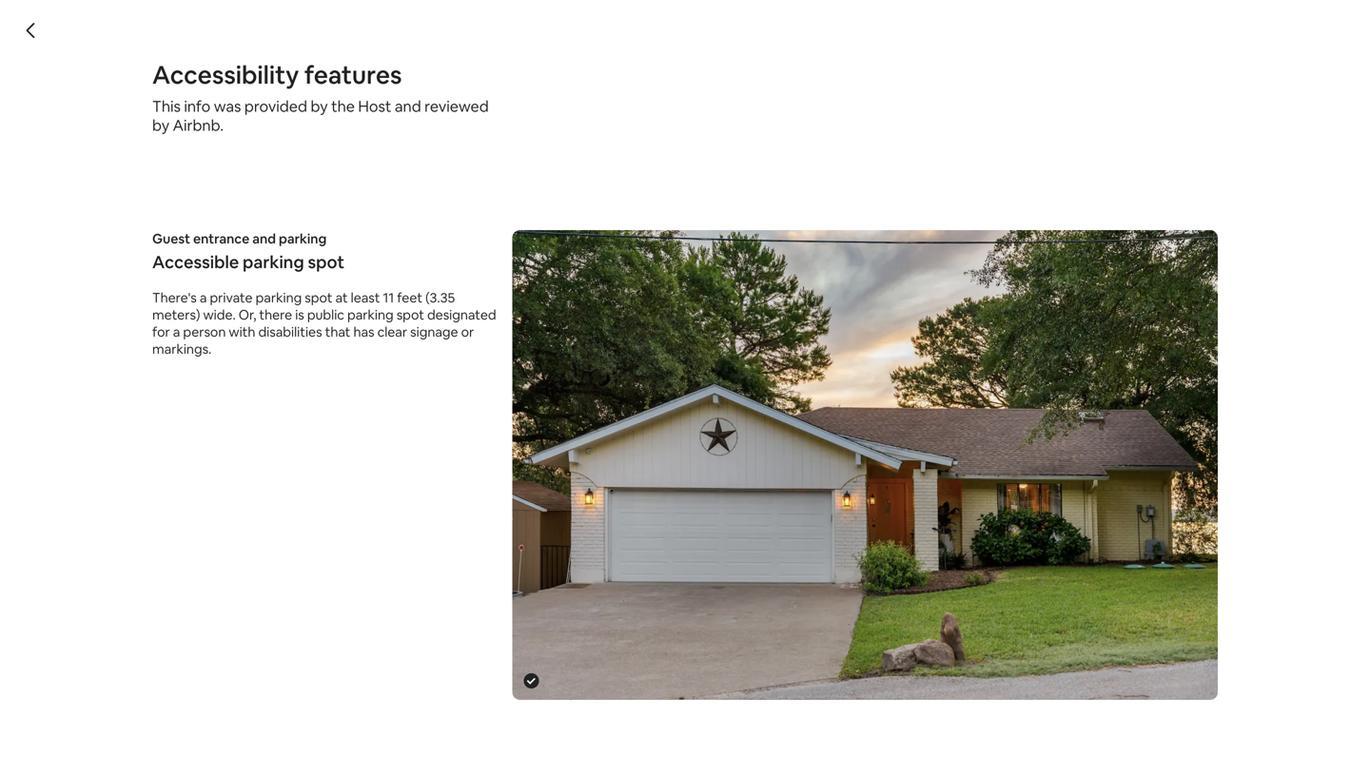 Task type: locate. For each thing, give the bounding box(es) containing it.
5 button
[[678, 506, 719, 546]]

4, monday, december 2023. available. there is a 3 night minimum stay requirement. select as check-in date. button
[[192, 548, 234, 588]]

0 horizontal spatial a
[[173, 324, 180, 341]]

is
[[295, 306, 304, 324], [919, 624, 930, 643], [887, 643, 897, 662]]

markings.
[[152, 341, 212, 358]]

cleaning fee
[[887, 434, 974, 454]]

19
[[692, 601, 705, 618]]

7, thursday, december 2023. available. there is a 3 night minimum stay requirement. select as check-in date. button
[[319, 548, 359, 588]]

11 inside 11 button
[[651, 559, 662, 576]]

0 horizontal spatial this
[[152, 97, 181, 116]]

27 button
[[719, 631, 761, 671]]

fee up the service
[[951, 434, 974, 454]]

reviewed
[[425, 97, 489, 116]]

17, sunday, december 2023. unavailable button
[[151, 631, 191, 671]]

1 horizontal spatial 11
[[651, 559, 662, 576]]

person
[[183, 324, 226, 341]]

host
[[358, 97, 392, 116]]

16
[[566, 601, 580, 618]]

$301 x 5 nights button
[[887, 400, 989, 420]]

booked.
[[983, 643, 1041, 662]]

1 vertical spatial and
[[252, 230, 276, 247]]

1 horizontal spatial a
[[200, 289, 207, 306]]

11 button
[[636, 548, 678, 588]]

1 horizontal spatial 5
[[934, 400, 943, 420]]

designated
[[427, 306, 496, 324]]

1 vertical spatial fee
[[991, 469, 1014, 488]]

feet
[[397, 289, 423, 306]]

27
[[733, 643, 748, 660]]

parking
[[279, 230, 327, 247], [243, 251, 304, 274], [256, 289, 302, 306], [347, 306, 394, 324]]

total before taxes
[[887, 534, 1016, 554]]

29, friday, december 2023. unavailable button
[[361, 673, 401, 713]]

13, wednesday, december 2023. available. there is a 3 night minimum stay requirement. select as check-in date. button
[[277, 590, 317, 629]]

27, wednesday, december 2023. unavailable button
[[277, 673, 317, 713]]

0 vertical spatial 11
[[383, 289, 394, 306]]

23, saturday, december 2023. unavailable button
[[403, 631, 443, 671]]

this left the rare
[[887, 624, 916, 643]]

1 button
[[510, 506, 552, 546]]

and right 'host' in the left of the page
[[395, 97, 421, 116]]

6
[[737, 517, 744, 534]]

signage
[[410, 324, 458, 341]]

0 horizontal spatial is
[[295, 306, 304, 324]]

21, sunday, january 2024. available for stay, but not for check-in. button
[[469, 631, 509, 671]]

12 button
[[678, 548, 719, 588]]

there's a private parking spot at least 11 feet (3.35 meters) wide. or, there is public parking spot designated for a person with disabilities that has clear signage or markings.
[[152, 289, 496, 358]]

28, thursday, december 2023. unavailable button
[[319, 673, 359, 713]]

spot left at
[[305, 289, 333, 306]]

5 down fr
[[695, 517, 702, 534]]

all
[[218, 237, 233, 256]]

airbnb.
[[173, 116, 224, 135]]

a
[[200, 289, 207, 306], [173, 324, 180, 341], [933, 624, 942, 643]]

0 horizontal spatial 11
[[383, 289, 394, 306]]

show
[[175, 237, 214, 256]]

30, saturday, december 2023. unavailable button
[[403, 673, 443, 713]]

is right there
[[295, 306, 304, 324]]

1 vertical spatial a
[[173, 324, 180, 341]]

total
[[887, 534, 922, 554]]

2024
[[627, 438, 663, 457]]

be
[[1025, 361, 1041, 378]]

airbnb service fee
[[887, 469, 1014, 488]]

accessibility
[[152, 59, 299, 91]]

by left the
[[311, 97, 328, 116]]

disabilities
[[258, 324, 322, 341]]

8 button
[[510, 548, 552, 588]]

has
[[354, 324, 375, 341]]

5 right x at the right bottom
[[934, 400, 943, 420]]

0 horizontal spatial fee
[[951, 434, 974, 454]]

11 right 10
[[651, 559, 662, 576]]

0 horizontal spatial 5
[[695, 517, 702, 534]]

you
[[962, 361, 985, 378]]

is inside jen & dan's place is usually fully booked.
[[887, 643, 897, 662]]

reserve button
[[887, 300, 1193, 345]]

9 button
[[552, 548, 594, 588]]

airbnb
[[887, 469, 934, 488]]

17
[[608, 601, 621, 618]]

10, sunday, december 2023. available for stay, but not for check-in. button
[[151, 590, 191, 629]]

30
[[565, 685, 581, 702]]

25 button
[[636, 631, 678, 671]]

1 horizontal spatial this
[[887, 624, 916, 643]]

28, sunday, january 2024. available for stay, but not for check-in. button
[[469, 673, 509, 713]]

is left the rare
[[919, 624, 930, 643]]

1 horizontal spatial by
[[311, 97, 328, 116]]

$301
[[887, 400, 920, 420]]

12, tuesday, december 2023. available. there is a 3 night minimum stay requirement. select as check-in date. button
[[235, 590, 275, 629]]

1 horizontal spatial is
[[887, 643, 897, 662]]

19 button
[[678, 590, 719, 629]]

14, thursday, december 2023. available, but has no eligible checkout date, due to the 2 night stay requirement. button
[[319, 590, 359, 629]]

a left 'private'
[[200, 289, 207, 306]]

24, sunday, december 2023. unavailable button
[[151, 673, 191, 713]]

and inside guest entrance and parking accessible parking spot
[[252, 230, 276, 247]]

spot
[[308, 251, 345, 274], [305, 289, 333, 306], [397, 306, 424, 324]]

accessibility features this info was provided by the host and reviewed by airbnb.
[[152, 59, 489, 135]]

fee right the service
[[991, 469, 1014, 488]]

1 horizontal spatial and
[[395, 97, 421, 116]]

1 vertical spatial 5
[[695, 517, 702, 534]]

a right for
[[173, 324, 180, 341]]

th
[[651, 479, 665, 494]]

charged
[[1044, 361, 1095, 378]]

1 vertical spatial 11
[[651, 559, 662, 576]]

5
[[934, 400, 943, 420], [695, 517, 702, 534]]

11
[[383, 289, 394, 306], [651, 559, 662, 576]]

22, friday, december 2023. unavailable button
[[361, 631, 401, 671]]

accessible
[[152, 251, 239, 274]]

this left info
[[152, 97, 181, 116]]

4 button
[[636, 506, 678, 546]]

tu
[[567, 479, 580, 494]]

25, monday, december 2023. unavailable button
[[193, 673, 233, 713]]

spot up at
[[308, 251, 345, 274]]

is left usually at bottom right
[[887, 643, 897, 662]]

jen
[[1017, 624, 1042, 643]]

that
[[325, 324, 351, 341]]

12
[[692, 559, 705, 576]]

and
[[395, 97, 421, 116], [252, 230, 276, 247]]

0 vertical spatial this
[[152, 97, 181, 116]]

guest
[[152, 230, 190, 247]]

11 left feet
[[383, 289, 394, 306]]

january 2024
[[567, 438, 663, 457]]

accessible parking spot, verified image image
[[152, 0, 456, 146], [152, 0, 456, 146], [513, 230, 1218, 701], [513, 230, 1218, 701]]

2 vertical spatial a
[[933, 624, 942, 643]]

find.
[[977, 624, 1009, 643]]

a left the rare
[[933, 624, 942, 643]]

before
[[926, 534, 974, 554]]

18, monday, december 2023. unavailable button
[[193, 631, 233, 671]]

by left airbnb.
[[152, 116, 170, 135]]

0 horizontal spatial and
[[252, 230, 276, 247]]

yet
[[1098, 361, 1118, 378]]

accessibility features dialog
[[0, 0, 1370, 776]]

$250
[[1158, 434, 1193, 454]]

0 vertical spatial and
[[395, 97, 421, 116]]

or,
[[239, 306, 256, 324]]

usually
[[900, 643, 947, 662]]

and right all
[[252, 230, 276, 247]]

4
[[653, 517, 661, 534]]

or
[[461, 324, 474, 341]]



Task type: vqa. For each thing, say whether or not it's contained in the screenshot.


Task type: describe. For each thing, give the bounding box(es) containing it.
nights
[[946, 400, 989, 420]]

mo
[[524, 479, 540, 494]]

3
[[611, 517, 619, 534]]

31, sunday, december 2023. unavailable button
[[151, 715, 191, 755]]

show all feature details
[[175, 237, 340, 256]]

at
[[336, 289, 348, 306]]

there's
[[152, 289, 197, 306]]

this is a rare find.
[[887, 624, 1009, 643]]

19, tuesday, december 2023. available. there is a 3 night minimum stay requirement. select as check-in date. button
[[235, 631, 275, 671]]

feature
[[237, 237, 289, 256]]

guest entrance and parking accessible parking spot
[[152, 230, 345, 274]]

29 button
[[510, 673, 552, 713]]

15 button
[[510, 590, 552, 629]]

january
[[567, 438, 624, 457]]

22
[[523, 643, 539, 660]]

26, tuesday, december 2023. unavailable button
[[235, 673, 275, 713]]

5 inside button
[[695, 517, 702, 534]]

29
[[523, 685, 539, 702]]

clear
[[377, 324, 407, 341]]

this inside accessibility features this info was provided by the host and reviewed by airbnb.
[[152, 97, 181, 116]]

2 horizontal spatial is
[[919, 624, 930, 643]]

$301 x 5 nights
[[887, 400, 989, 420]]

3, sunday, december 2023. available for stay, but not for check-in. button
[[150, 548, 192, 588]]

17 button
[[594, 590, 636, 629]]

26
[[691, 643, 706, 660]]

14, sunday, january 2024. available for stay, but not for check-in. button
[[469, 590, 509, 629]]

0 vertical spatial 5
[[934, 400, 943, 420]]

spot inside guest entrance and parking accessible parking spot
[[308, 251, 345, 274]]

20 button
[[719, 590, 761, 629]]

1 vertical spatial this
[[887, 624, 916, 643]]

30 button
[[552, 673, 594, 713]]

2, saturday, december 2023. available for stay, but not for check-in. button
[[402, 506, 443, 546]]

the
[[331, 97, 355, 116]]

reserve
[[1011, 313, 1069, 332]]

dan's
[[1059, 624, 1097, 643]]

private
[[210, 289, 253, 306]]

1
[[528, 517, 534, 534]]

15
[[524, 601, 538, 618]]

sa
[[735, 479, 748, 494]]

and inside accessibility features this info was provided by the host and reviewed by airbnb.
[[395, 97, 421, 116]]

23 button
[[552, 631, 594, 671]]

9, saturday, december 2023. available for stay, but not for check-in. button
[[403, 548, 443, 588]]

spot left (3.35
[[397, 306, 424, 324]]

you won't be charged yet
[[962, 361, 1118, 378]]

20
[[733, 601, 748, 618]]

7, sunday, january 2024. unavailable button
[[469, 548, 509, 588]]

is inside 'there's a private parking spot at least 11 feet (3.35 meters) wide. or, there is public parking spot designated for a person with disabilities that has clear signage or markings.'
[[295, 306, 304, 324]]

least
[[351, 289, 380, 306]]

5, tuesday, december 2023. available. there is a 3 night minimum stay requirement. select as check-in date. button
[[234, 548, 276, 588]]

15, friday, december 2023. this day is only available for checkout. button
[[361, 590, 401, 629]]

8
[[527, 559, 535, 576]]

11 inside 'there's a private parking spot at least 11 feet (3.35 meters) wide. or, there is public parking spot designated for a person with disabilities that has clear signage or markings.'
[[383, 289, 394, 306]]

18
[[650, 601, 663, 618]]

2 button
[[552, 506, 594, 546]]

entrance
[[193, 230, 250, 247]]

0 horizontal spatial by
[[152, 116, 170, 135]]

16, saturday, december 2023. unavailable button
[[403, 590, 443, 629]]

2 horizontal spatial a
[[933, 624, 942, 643]]

31 button
[[594, 673, 636, 713]]

21, thursday, december 2023. this day is only available for checkout. button
[[319, 631, 359, 671]]

with
[[229, 324, 255, 341]]

24
[[607, 643, 622, 660]]

details
[[293, 237, 340, 256]]

was
[[214, 97, 241, 116]]

x
[[923, 400, 931, 420]]

rare
[[945, 624, 974, 643]]

8, friday, december 2023. available. there is a 3 night minimum stay requirement. select as check-in date. button
[[361, 548, 401, 588]]

features
[[304, 59, 402, 91]]

13
[[734, 559, 747, 576]]

9
[[569, 559, 577, 576]]

fully
[[951, 643, 980, 662]]

wide.
[[203, 306, 236, 324]]

0 vertical spatial fee
[[951, 434, 974, 454]]

0 vertical spatial a
[[200, 289, 207, 306]]

24 button
[[594, 631, 636, 671]]

fr
[[694, 479, 705, 494]]

accessibility features region
[[145, 0, 782, 270]]

taxes
[[977, 534, 1016, 554]]

25
[[649, 643, 664, 660]]

22 button
[[510, 631, 552, 671]]

we
[[607, 479, 625, 494]]

$1,505
[[1149, 400, 1193, 420]]

service
[[937, 469, 987, 488]]

meters)
[[152, 306, 200, 324]]

calendar application
[[129, 417, 1370, 772]]

1 horizontal spatial fee
[[991, 469, 1014, 488]]

2
[[569, 517, 577, 534]]

31
[[608, 685, 621, 702]]

11, monday, december 2023. available. there is a 3 night minimum stay requirement. select as check-in date. button
[[193, 590, 233, 629]]

(3.35
[[426, 289, 455, 306]]

public
[[307, 306, 344, 324]]

10 button
[[594, 548, 636, 588]]

won't
[[988, 361, 1022, 378]]

jen & dan's place is usually fully booked.
[[887, 624, 1139, 662]]

20, wednesday, december 2023. available for stay, but not for check-in. button
[[277, 631, 317, 671]]

airbnb service fee button
[[887, 469, 1014, 488]]

$2,003
[[1145, 534, 1193, 554]]

cleaning
[[887, 434, 948, 454]]

3 button
[[594, 506, 636, 546]]

show all feature details button
[[152, 224, 363, 270]]



